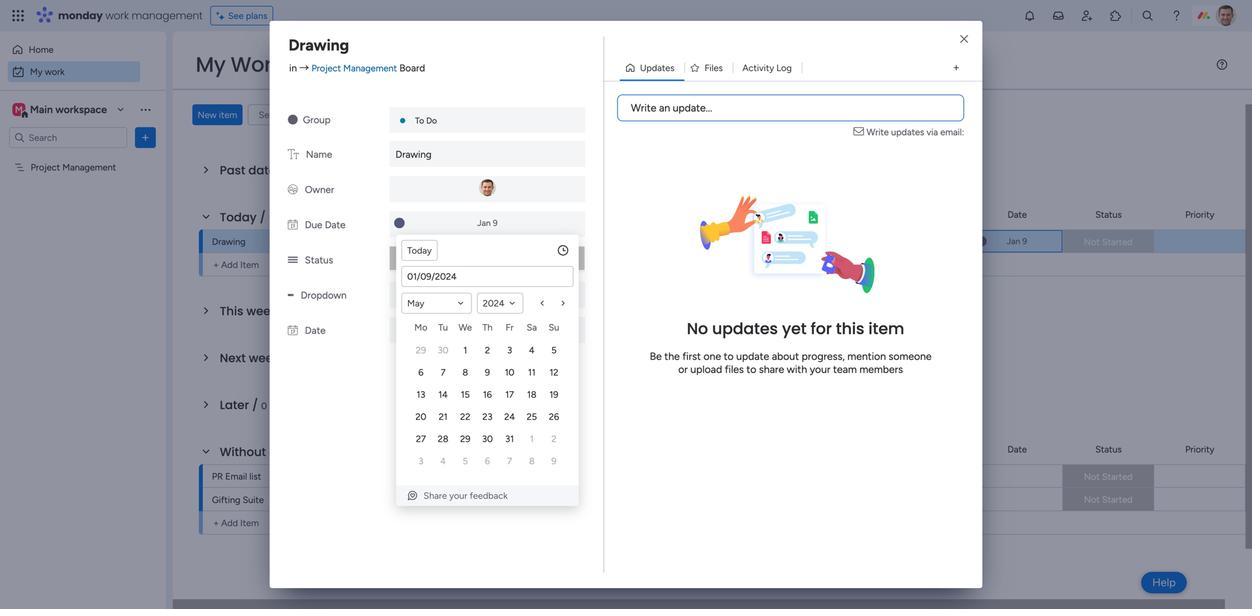 Task type: locate. For each thing, give the bounding box(es) containing it.
30 button left "31"
[[478, 429, 497, 449]]

row group containing 29
[[410, 339, 565, 472]]

6 for rightmost the 6 "button"
[[485, 455, 490, 467]]

today
[[220, 209, 257, 226], [407, 245, 432, 256]]

29 button down the monday element
[[411, 340, 431, 360]]

files
[[725, 363, 744, 376]]

1 vertical spatial items
[[269, 400, 292, 411]]

1 vertical spatial 5
[[463, 455, 468, 467]]

drawing down the today / 1 item
[[212, 236, 246, 247]]

2 vertical spatial 1
[[530, 433, 534, 444]]

priority
[[1185, 209, 1214, 220], [1185, 444, 1214, 455]]

1 vertical spatial 2 button
[[544, 429, 564, 449]]

1 vertical spatial 4
[[440, 455, 446, 467]]

2 horizontal spatial drawing
[[395, 149, 432, 160]]

1 item from the top
[[240, 259, 259, 270]]

2 vertical spatial started
[[1102, 494, 1133, 505]]

0 vertical spatial not
[[1084, 236, 1100, 247]]

1 right 31 button
[[530, 433, 534, 444]]

7 button up 14 button
[[433, 363, 453, 382]]

1 horizontal spatial jan 9
[[1007, 236, 1027, 246]]

my inside option
[[30, 66, 43, 77]]

jan inside no updates yet for this item dialog
[[477, 218, 491, 228]]

+ add item up this
[[213, 259, 259, 270]]

no updates yet for this item dialog
[[0, 0, 1252, 609]]

12 button
[[544, 363, 564, 382]]

8 button up 15 'button'
[[455, 363, 475, 382]]

0 horizontal spatial 6
[[418, 367, 424, 378]]

0 vertical spatial not started
[[1084, 236, 1133, 247]]

search everything image
[[1141, 9, 1154, 22]]

19 button
[[544, 385, 564, 404]]

5 for rightmost the 5 button
[[551, 345, 557, 356]]

2024 button
[[477, 293, 523, 314]]

started for pr email list
[[1102, 471, 1133, 482]]

1 horizontal spatial 3
[[507, 345, 512, 356]]

write
[[631, 102, 656, 114], [867, 127, 889, 138]]

26
[[549, 411, 559, 422]]

+ add item
[[213, 259, 259, 270], [213, 517, 259, 529]]

3 down friday element
[[507, 345, 512, 356]]

1 button down wednesday element
[[455, 340, 475, 360]]

20
[[415, 411, 426, 422]]

1 vertical spatial 29 button
[[455, 429, 475, 449]]

updates up update at the bottom
[[712, 318, 778, 340]]

27
[[416, 433, 426, 444]]

0 vertical spatial updates
[[891, 127, 924, 138]]

1 horizontal spatial your
[[810, 363, 830, 376]]

1 not started from the top
[[1084, 236, 1133, 247]]

2 + add item from the top
[[213, 517, 259, 529]]

my
[[196, 50, 226, 79], [30, 66, 43, 77]]

progress,
[[802, 350, 845, 363]]

1 vertical spatial 29
[[460, 433, 470, 444]]

monday element
[[410, 320, 432, 339]]

3 not started from the top
[[1084, 494, 1133, 505]]

0 vertical spatial 2
[[485, 345, 490, 356]]

9 button
[[478, 363, 497, 382], [544, 451, 564, 471]]

30 button
[[433, 340, 453, 360], [478, 429, 497, 449]]

started
[[1102, 236, 1133, 247], [1102, 471, 1133, 482], [1102, 494, 1133, 505]]

1 horizontal spatial 7
[[507, 455, 512, 467]]

1 horizontal spatial updates
[[891, 127, 924, 138]]

without a date /
[[220, 444, 320, 460]]

workspace
[[55, 103, 107, 116]]

see
[[228, 10, 244, 21]]

see plans
[[228, 10, 267, 21]]

tuesday element
[[432, 320, 454, 339]]

due date
[[305, 219, 346, 231]]

not for pr email list
[[1084, 471, 1100, 482]]

30 for the bottommost 30 button
[[482, 433, 493, 444]]

2 horizontal spatial item
[[868, 318, 904, 340]]

item left v2 status image
[[240, 259, 259, 270]]

0 vertical spatial drawing
[[289, 36, 349, 54]]

row group
[[410, 339, 565, 472]]

gifting
[[212, 494, 240, 505]]

project management link
[[312, 63, 397, 74], [764, 230, 885, 254]]

work down home
[[45, 66, 65, 77]]

0 horizontal spatial 4 button
[[433, 451, 453, 471]]

0 horizontal spatial jan
[[477, 218, 491, 228]]

m
[[15, 104, 23, 115]]

8
[[462, 367, 468, 378], [529, 455, 535, 467]]

item inside dialog
[[868, 318, 904, 340]]

files
[[705, 62, 723, 73]]

3 button down friday element
[[500, 340, 519, 360]]

3 down 27 "button"
[[418, 455, 423, 467]]

previous image
[[537, 298, 547, 308]]

to down update at the bottom
[[746, 363, 756, 376]]

7 for the right 7 "button"
[[507, 455, 512, 467]]

1 priority from the top
[[1185, 209, 1214, 220]]

week right next
[[249, 350, 279, 366]]

8 down 25
[[529, 455, 535, 467]]

None search field
[[248, 104, 366, 125]]

friday element
[[499, 320, 521, 339]]

1 vertical spatial 30
[[482, 433, 493, 444]]

today down past
[[220, 209, 257, 226]]

14 button
[[433, 385, 453, 404]]

5 button up share your feedback
[[455, 451, 475, 471]]

updates
[[891, 127, 924, 138], [712, 318, 778, 340]]

/ left 0
[[252, 397, 258, 413]]

1 vertical spatial 4 button
[[433, 451, 453, 471]]

30 down tuesday 'element'
[[438, 345, 448, 356]]

+
[[213, 259, 219, 270], [213, 517, 219, 529]]

0 vertical spatial item
[[240, 259, 259, 270]]

saturday element
[[521, 320, 543, 339]]

1 vertical spatial write
[[867, 127, 889, 138]]

1 horizontal spatial 2 button
[[544, 429, 564, 449]]

board
[[399, 62, 425, 74], [813, 209, 837, 220]]

2 + from the top
[[213, 517, 219, 529]]

2 item from the top
[[240, 517, 259, 529]]

2 add from the top
[[221, 517, 238, 529]]

management
[[343, 63, 397, 74], [62, 162, 116, 173], [798, 237, 852, 248]]

15
[[461, 389, 470, 400]]

0
[[261, 400, 267, 411]]

7 for the top 7 "button"
[[441, 367, 446, 378]]

5 up share your feedback
[[463, 455, 468, 467]]

0 horizontal spatial 6 button
[[411, 363, 431, 382]]

0 horizontal spatial your
[[449, 490, 467, 501]]

15 button
[[455, 385, 475, 404]]

1 vertical spatial project management
[[766, 237, 852, 248]]

6 button up the '13' button
[[411, 363, 431, 382]]

8 button
[[455, 363, 475, 382], [522, 451, 542, 471]]

1 vertical spatial not started
[[1084, 471, 1133, 482]]

wednesday element
[[454, 320, 476, 339]]

7 button
[[433, 363, 453, 382], [500, 451, 519, 471]]

6 button
[[411, 363, 431, 382], [478, 451, 497, 471]]

item up mention
[[868, 318, 904, 340]]

29 down the monday element
[[416, 345, 426, 356]]

4 down saturday element
[[529, 345, 535, 356]]

0 horizontal spatial management
[[62, 162, 116, 173]]

today up may
[[407, 245, 432, 256]]

not started
[[1084, 236, 1133, 247], [1084, 471, 1133, 482], [1084, 494, 1133, 505]]

1 vertical spatial board
[[813, 209, 837, 220]]

next
[[220, 350, 246, 366]]

11 button
[[522, 363, 542, 382]]

0 horizontal spatial 1
[[269, 213, 273, 224]]

0 horizontal spatial 4
[[440, 455, 446, 467]]

2 vertical spatial not started
[[1084, 494, 1133, 505]]

write left via
[[867, 127, 889, 138]]

4 button
[[522, 340, 542, 360], [433, 451, 453, 471]]

your right the share
[[449, 490, 467, 501]]

0 horizontal spatial 3
[[418, 455, 423, 467]]

5 button down sunday element
[[544, 340, 564, 360]]

2 not started from the top
[[1084, 471, 1133, 482]]

0 horizontal spatial write
[[631, 102, 656, 114]]

1 + add item from the top
[[213, 259, 259, 270]]

option
[[0, 156, 166, 158]]

week right this
[[246, 303, 277, 320]]

your down progress,
[[810, 363, 830, 376]]

sunday element
[[543, 320, 565, 339]]

2 for leftmost 2 button
[[485, 345, 490, 356]]

share
[[759, 363, 784, 376]]

1 left dapulse date column image
[[269, 213, 273, 224]]

0 horizontal spatial 8 button
[[455, 363, 475, 382]]

0 vertical spatial 6 button
[[411, 363, 431, 382]]

v2 multiple person column image
[[288, 184, 298, 196]]

3 not from the top
[[1084, 494, 1100, 505]]

status
[[1095, 209, 1122, 220], [305, 254, 333, 266], [1095, 444, 1122, 455]]

v2 dropdown column image
[[288, 290, 294, 301]]

work right monday
[[105, 8, 129, 23]]

9 button down 26 button
[[544, 451, 564, 471]]

update
[[736, 350, 769, 363]]

0 horizontal spatial updates
[[712, 318, 778, 340]]

grid containing mo
[[410, 320, 565, 472]]

6 for the left the 6 "button"
[[418, 367, 424, 378]]

1 horizontal spatial 5 button
[[544, 340, 564, 360]]

drawing down to
[[395, 149, 432, 160]]

2 button down 26 button
[[544, 429, 564, 449]]

4 button down saturday element
[[522, 340, 542, 360]]

workspace image
[[12, 102, 25, 117]]

week
[[246, 303, 277, 320], [249, 350, 279, 366]]

0 vertical spatial 8 button
[[455, 363, 475, 382]]

add time image
[[557, 244, 570, 257]]

0 horizontal spatial 30
[[438, 345, 448, 356]]

1 vertical spatial item
[[240, 517, 259, 529]]

this
[[220, 303, 243, 320]]

0 vertical spatial to
[[724, 350, 734, 363]]

1 button right 31 button
[[522, 429, 542, 449]]

1 started from the top
[[1102, 236, 1133, 247]]

4 button down 28
[[433, 451, 453, 471]]

1 vertical spatial today
[[407, 245, 432, 256]]

13
[[417, 389, 425, 400]]

4 down 28
[[440, 455, 446, 467]]

work inside option
[[45, 66, 65, 77]]

1 horizontal spatial 8 button
[[522, 451, 542, 471]]

29 button down 22 button
[[455, 429, 475, 449]]

0 horizontal spatial 8
[[462, 367, 468, 378]]

item down v2 multiple person column image
[[275, 213, 293, 224]]

1 vertical spatial 3
[[418, 455, 423, 467]]

7 button down 31 button
[[500, 451, 519, 471]]

write an update... button
[[617, 95, 964, 121]]

9 inside no updates yet for this item dialog
[[493, 218, 498, 228]]

0 horizontal spatial 2
[[485, 345, 490, 356]]

1 button
[[455, 340, 475, 360], [522, 429, 542, 449]]

0 vertical spatial 30 button
[[433, 340, 453, 360]]

1 horizontal spatial project management link
[[764, 230, 885, 254]]

date
[[1008, 209, 1027, 220], [325, 219, 346, 231], [305, 325, 326, 336], [1008, 444, 1027, 455]]

0 vertical spatial 6
[[418, 367, 424, 378]]

6 button up share your feedback "link"
[[478, 451, 497, 471]]

0 vertical spatial work
[[105, 8, 129, 23]]

1
[[269, 213, 273, 224], [463, 345, 467, 356], [530, 433, 534, 444]]

to
[[724, 350, 734, 363], [746, 363, 756, 376]]

today inside button
[[407, 245, 432, 256]]

items right 0
[[269, 400, 292, 411]]

0 horizontal spatial items
[[269, 400, 292, 411]]

grid
[[410, 320, 565, 472]]

1 vertical spatial 9 button
[[544, 451, 564, 471]]

1 vertical spatial 6 button
[[478, 451, 497, 471]]

26 button
[[544, 407, 564, 426]]

30 button down tuesday 'element'
[[433, 340, 453, 360]]

my for my work
[[196, 50, 226, 79]]

today for today
[[407, 245, 432, 256]]

23 button
[[478, 407, 497, 426]]

write left an
[[631, 102, 656, 114]]

0 vertical spatial project management
[[31, 162, 116, 173]]

upload
[[690, 363, 722, 376]]

1 vertical spatial not
[[1084, 471, 1100, 482]]

2 horizontal spatial management
[[798, 237, 852, 248]]

30 left "31"
[[482, 433, 493, 444]]

1 horizontal spatial 5
[[551, 345, 557, 356]]

add down the gifting
[[221, 517, 238, 529]]

my for my work
[[30, 66, 43, 77]]

work for my
[[45, 66, 65, 77]]

17 button
[[500, 385, 519, 404]]

1 horizontal spatial item
[[275, 213, 293, 224]]

0 horizontal spatial project
[[31, 162, 60, 173]]

today / 1 item
[[220, 209, 293, 226]]

1 vertical spatial 30 button
[[478, 429, 497, 449]]

1 vertical spatial jan
[[1007, 236, 1020, 246]]

0 vertical spatial started
[[1102, 236, 1133, 247]]

activity
[[742, 62, 774, 73]]

0 vertical spatial item
[[219, 109, 237, 120]]

2 down 26 button
[[551, 433, 557, 444]]

project management
[[31, 162, 116, 173], [766, 237, 852, 248]]

write inside button
[[631, 102, 656, 114]]

later
[[220, 397, 249, 413]]

to up files on the bottom of page
[[724, 350, 734, 363]]

3 started from the top
[[1102, 494, 1133, 505]]

jan 9 inside no updates yet for this item dialog
[[477, 218, 498, 228]]

8 button down the 25 button
[[522, 451, 542, 471]]

updates left via
[[891, 127, 924, 138]]

0 vertical spatial 9 button
[[478, 363, 497, 382]]

/ left dapulse date column image
[[260, 209, 266, 226]]

1 horizontal spatial drawing
[[289, 36, 349, 54]]

1 vertical spatial 1 button
[[522, 429, 542, 449]]

my left work at the top of the page
[[196, 50, 226, 79]]

1 horizontal spatial items
[[440, 109, 462, 120]]

2 down thursday element
[[485, 345, 490, 356]]

project management link inside no updates yet for this item dialog
[[312, 63, 397, 74]]

project
[[312, 63, 341, 74], [31, 162, 60, 173], [766, 237, 796, 248]]

0 vertical spatial 30
[[438, 345, 448, 356]]

0 horizontal spatial drawing
[[212, 236, 246, 247]]

item down suite
[[240, 517, 259, 529]]

0 horizontal spatial project management
[[31, 162, 116, 173]]

to do
[[415, 115, 437, 126]]

1 down wednesday element
[[463, 345, 467, 356]]

0 horizontal spatial 5
[[463, 455, 468, 467]]

work for monday
[[105, 8, 129, 23]]

2 priority from the top
[[1185, 444, 1214, 455]]

updates button
[[620, 57, 684, 78]]

update...
[[673, 102, 712, 114]]

2 started from the top
[[1102, 471, 1133, 482]]

notifications image
[[1023, 9, 1036, 22]]

add up this
[[221, 259, 238, 270]]

2 button down thursday element
[[478, 340, 497, 360]]

0 vertical spatial priority
[[1185, 209, 1214, 220]]

0 vertical spatial jan
[[477, 218, 491, 228]]

not started for pr email list
[[1084, 471, 1133, 482]]

dapulse date column image
[[288, 325, 298, 336]]

0 horizontal spatial 29 button
[[411, 340, 431, 360]]

items
[[440, 109, 462, 120], [269, 400, 292, 411]]

board inside no updates yet for this item dialog
[[399, 62, 425, 74]]

0 vertical spatial + add item
[[213, 259, 259, 270]]

1 vertical spatial your
[[449, 490, 467, 501]]

6 up share your feedback "link"
[[485, 455, 490, 467]]

0 horizontal spatial 7
[[441, 367, 446, 378]]

6 up the '13' button
[[418, 367, 424, 378]]

29 right 28
[[460, 433, 470, 444]]

2 not from the top
[[1084, 471, 1100, 482]]

my down home
[[30, 66, 43, 77]]

7 up 14 button
[[441, 367, 446, 378]]

5 down sunday element
[[551, 345, 557, 356]]

1 vertical spatial started
[[1102, 471, 1133, 482]]

0 vertical spatial 3 button
[[500, 340, 519, 360]]

3 button down 27 "button"
[[411, 451, 431, 471]]

drawing up →
[[289, 36, 349, 54]]

thursday element
[[476, 320, 499, 339]]

3 for the rightmost 3 button
[[507, 345, 512, 356]]

items right do
[[440, 109, 462, 120]]

0 vertical spatial 1 button
[[455, 340, 475, 360]]

pr email list
[[212, 471, 261, 482]]

terry turtle image
[[1215, 5, 1236, 26]]

gifting suite
[[212, 494, 264, 505]]

1 horizontal spatial 1 button
[[522, 429, 542, 449]]

item right the new
[[219, 109, 237, 120]]

/ down dapulse text column icon
[[285, 162, 291, 179]]

7 down "31"
[[507, 455, 512, 467]]

1 vertical spatial item
[[275, 213, 293, 224]]

5
[[551, 345, 557, 356], [463, 455, 468, 467]]

24 button
[[500, 407, 519, 426]]

9 button left the 10
[[478, 363, 497, 382]]

31
[[505, 433, 514, 444]]

your inside be the first one to update about progress, mention someone or upload files to share with your team members
[[810, 363, 830, 376]]

0 horizontal spatial group
[[303, 114, 331, 126]]

+ add item down gifting suite
[[213, 517, 259, 529]]

8 up '15'
[[462, 367, 468, 378]]



Task type: vqa. For each thing, say whether or not it's contained in the screenshot.


Task type: describe. For each thing, give the bounding box(es) containing it.
write for write an update...
[[631, 102, 656, 114]]

home option
[[8, 39, 140, 60]]

fr
[[506, 322, 514, 333]]

/ right this
[[280, 303, 286, 320]]

hide
[[395, 109, 414, 120]]

1 horizontal spatial jan
[[1007, 236, 1020, 246]]

work
[[231, 50, 283, 79]]

1 horizontal spatial 4 button
[[522, 340, 542, 360]]

today for today / 1 item
[[220, 209, 257, 226]]

12
[[550, 367, 558, 378]]

1 vertical spatial drawing
[[395, 149, 432, 160]]

3 for the bottom 3 button
[[418, 455, 423, 467]]

not started for gifting suite
[[1084, 494, 1133, 505]]

management inside list box
[[62, 162, 116, 173]]

do
[[426, 115, 437, 126]]

team
[[833, 363, 857, 376]]

workspace selection element
[[12, 102, 109, 119]]

see plans button
[[210, 6, 273, 25]]

yet
[[782, 318, 807, 340]]

write for write updates via email:
[[867, 127, 889, 138]]

this week /
[[220, 303, 289, 320]]

the
[[664, 350, 680, 363]]

2 vertical spatial status
[[1095, 444, 1122, 455]]

dapulse date column image
[[288, 219, 298, 231]]

hide done items
[[395, 109, 462, 120]]

apps image
[[1109, 9, 1122, 22]]

Date field
[[402, 267, 573, 286]]

1 horizontal spatial 8
[[529, 455, 535, 467]]

14
[[438, 389, 448, 400]]

invite members image
[[1081, 9, 1094, 22]]

select product image
[[12, 9, 25, 22]]

1 horizontal spatial 3 button
[[500, 340, 519, 360]]

main
[[30, 103, 53, 116]]

may button
[[401, 293, 472, 314]]

status inside no updates yet for this item dialog
[[305, 254, 333, 266]]

0 vertical spatial items
[[440, 109, 462, 120]]

5 for bottom the 5 button
[[463, 455, 468, 467]]

1 for topmost 1 button
[[463, 345, 467, 356]]

home link
[[8, 39, 140, 60]]

next week /
[[220, 350, 292, 366]]

1 horizontal spatial 9 button
[[544, 451, 564, 471]]

project management list box
[[0, 154, 166, 354]]

v2 status image
[[288, 254, 298, 266]]

no
[[687, 318, 708, 340]]

plans
[[246, 10, 267, 21]]

1 horizontal spatial group
[[685, 209, 711, 220]]

10
[[505, 367, 514, 378]]

help button
[[1141, 572, 1187, 593]]

week for next
[[249, 350, 279, 366]]

2 for right 2 button
[[551, 433, 557, 444]]

0 vertical spatial 7 button
[[433, 363, 453, 382]]

members
[[859, 363, 903, 376]]

mention
[[847, 350, 886, 363]]

/ down dapulse date column icon
[[282, 350, 288, 366]]

1 inside the today / 1 item
[[269, 213, 273, 224]]

16 button
[[478, 385, 497, 404]]

suite
[[243, 494, 264, 505]]

inbox image
[[1052, 9, 1065, 22]]

v2 sun image
[[288, 114, 298, 126]]

your inside "link"
[[449, 490, 467, 501]]

owner
[[305, 184, 334, 196]]

add view image
[[954, 63, 959, 73]]

a
[[269, 444, 277, 460]]

2 vertical spatial drawing
[[212, 236, 246, 247]]

envelope o image
[[853, 125, 867, 139]]

not for gifting suite
[[1084, 494, 1100, 505]]

0 horizontal spatial 2 button
[[478, 340, 497, 360]]

16
[[483, 389, 492, 400]]

with
[[787, 363, 807, 376]]

past dates /
[[220, 162, 294, 179]]

past
[[220, 162, 245, 179]]

via
[[926, 127, 938, 138]]

we
[[459, 322, 472, 333]]

21
[[439, 411, 448, 422]]

1 add from the top
[[221, 259, 238, 270]]

project inside in → project management board
[[312, 63, 341, 74]]

help
[[1152, 576, 1176, 589]]

1 horizontal spatial 6 button
[[478, 451, 497, 471]]

first
[[682, 350, 701, 363]]

0 vertical spatial 29 button
[[411, 340, 431, 360]]

updates
[[640, 62, 675, 73]]

next image
[[558, 298, 568, 308]]

someone
[[889, 350, 932, 363]]

22
[[460, 411, 470, 422]]

an
[[659, 102, 670, 114]]

one
[[704, 350, 721, 363]]

due
[[305, 219, 322, 231]]

1 horizontal spatial 7 button
[[500, 451, 519, 471]]

write an update...
[[631, 102, 712, 114]]

management inside in → project management board
[[343, 63, 397, 74]]

project management inside project management list box
[[31, 162, 116, 173]]

→
[[299, 62, 309, 74]]

13 button
[[411, 385, 431, 404]]

1 + from the top
[[213, 259, 219, 270]]

pr
[[212, 471, 223, 482]]

0 vertical spatial 4
[[529, 345, 535, 356]]

today button
[[401, 240, 438, 261]]

be the first one to update about progress, mention someone or upload files to share with your team members
[[650, 350, 932, 376]]

0 vertical spatial 29
[[416, 345, 426, 356]]

item inside the today / 1 item
[[275, 213, 293, 224]]

date
[[280, 444, 308, 460]]

week for this
[[246, 303, 277, 320]]

30 for 30 button to the top
[[438, 345, 448, 356]]

my work option
[[8, 61, 140, 82]]

new item
[[198, 109, 237, 120]]

1 vertical spatial 8 button
[[522, 451, 542, 471]]

2024
[[483, 298, 505, 309]]

in → project management board
[[289, 62, 425, 74]]

management
[[132, 8, 203, 23]]

monday work management
[[58, 8, 203, 23]]

20 button
[[411, 407, 431, 426]]

2 vertical spatial management
[[798, 237, 852, 248]]

1 horizontal spatial 29
[[460, 433, 470, 444]]

1 vertical spatial 3 button
[[411, 451, 431, 471]]

dates
[[248, 162, 282, 179]]

email:
[[940, 127, 964, 138]]

27 button
[[411, 429, 431, 449]]

item inside button
[[219, 109, 237, 120]]

updates for write
[[891, 127, 924, 138]]

close image
[[960, 35, 968, 44]]

updates for no
[[712, 318, 778, 340]]

1 not from the top
[[1084, 236, 1100, 247]]

monday
[[58, 8, 103, 23]]

dapulse text column image
[[288, 149, 299, 160]]

tu
[[438, 322, 448, 333]]

11
[[528, 367, 536, 378]]

help image
[[1170, 9, 1183, 22]]

25
[[527, 411, 537, 422]]

items inside later / 0 items
[[269, 400, 292, 411]]

th
[[482, 322, 493, 333]]

1 for the rightmost 1 button
[[530, 433, 534, 444]]

1 horizontal spatial board
[[813, 209, 837, 220]]

started for gifting suite
[[1102, 494, 1133, 505]]

23
[[482, 411, 492, 422]]

my work link
[[8, 61, 140, 82]]

0 vertical spatial status
[[1095, 209, 1122, 220]]

group inside no updates yet for this item dialog
[[303, 114, 331, 126]]

1 horizontal spatial to
[[746, 363, 756, 376]]

2 vertical spatial project
[[766, 237, 796, 248]]

/ right date
[[311, 444, 317, 460]]

Filter dashboard by text search field
[[248, 104, 366, 125]]

share
[[424, 490, 447, 501]]

21 button
[[433, 407, 453, 426]]

activity log button
[[733, 57, 802, 78]]

share your feedback link
[[407, 489, 568, 502]]

in
[[289, 62, 297, 74]]

1 vertical spatial 5 button
[[455, 451, 475, 471]]

to
[[415, 115, 424, 126]]

list
[[249, 471, 261, 482]]

1 vertical spatial project management link
[[764, 230, 885, 254]]

24
[[504, 411, 515, 422]]

without
[[220, 444, 266, 460]]

project inside list box
[[31, 162, 60, 173]]

18
[[527, 389, 536, 400]]

10 button
[[500, 363, 519, 382]]

Search in workspace field
[[27, 130, 109, 145]]

1 vertical spatial jan 9
[[1007, 236, 1027, 246]]

new item button
[[192, 104, 242, 125]]

may
[[407, 298, 424, 309]]

for
[[811, 318, 832, 340]]



